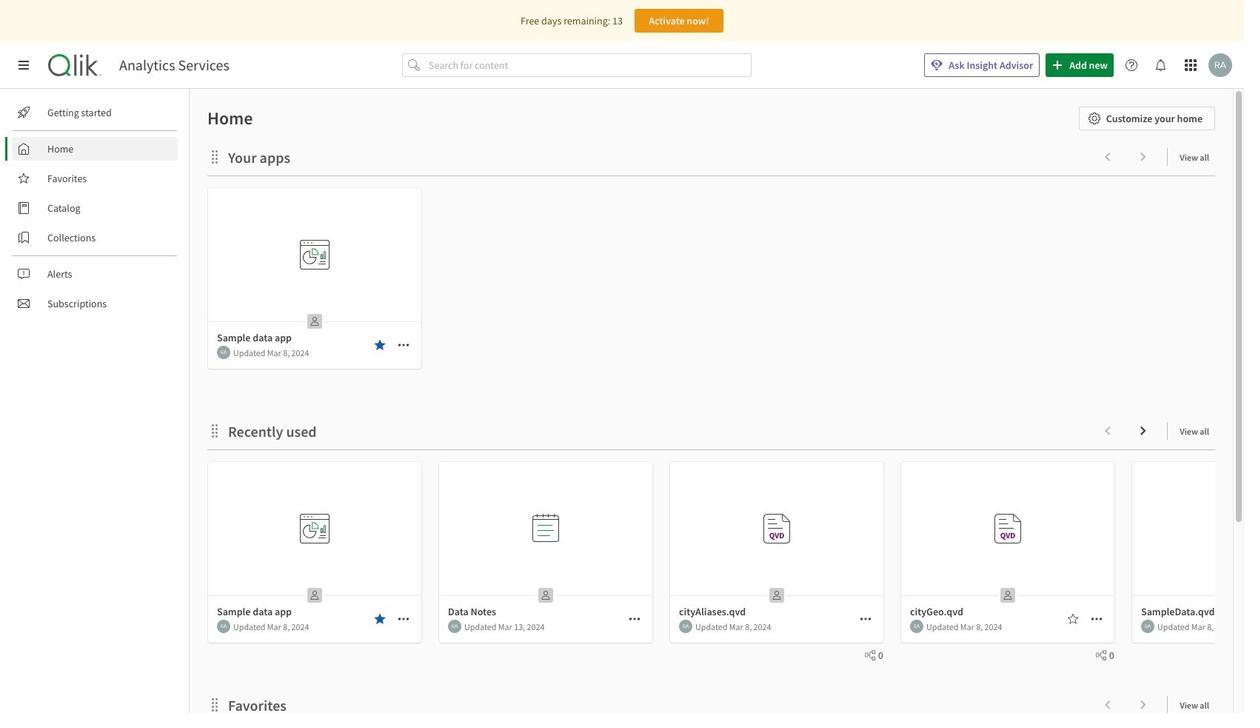Task type: locate. For each thing, give the bounding box(es) containing it.
0 vertical spatial ruby anderson image
[[1209, 53, 1233, 77]]

add to favorites image
[[1068, 613, 1079, 625]]

ruby anderson image
[[217, 346, 230, 359], [217, 620, 230, 633], [448, 620, 462, 633], [911, 620, 924, 633], [1142, 620, 1155, 633]]

move collection image
[[207, 149, 222, 164], [207, 698, 222, 712]]

more actions image
[[398, 339, 410, 351], [398, 613, 410, 625], [629, 613, 641, 625], [1091, 613, 1103, 625]]

main content
[[184, 89, 1245, 713]]

1 horizontal spatial ruby anderson image
[[1209, 53, 1233, 77]]

1 move collection image from the top
[[207, 149, 222, 164]]

0 horizontal spatial ruby anderson image
[[679, 620, 693, 633]]

ruby anderson image for remove from favorites image
[[217, 620, 230, 633]]

move collection image
[[207, 423, 222, 438]]

1 vertical spatial move collection image
[[207, 698, 222, 712]]

ruby anderson element
[[217, 346, 230, 359], [217, 620, 230, 633], [448, 620, 462, 633], [679, 620, 693, 633], [911, 620, 924, 633], [1142, 620, 1155, 633]]

remove from favorites image
[[374, 613, 386, 625]]

ruby anderson image
[[1209, 53, 1233, 77], [679, 620, 693, 633]]

analytics services element
[[119, 56, 230, 74]]

1 vertical spatial ruby anderson image
[[679, 620, 693, 633]]

0 vertical spatial move collection image
[[207, 149, 222, 164]]

2 move collection image from the top
[[207, 698, 222, 712]]



Task type: vqa. For each thing, say whether or not it's contained in the screenshot.
the Close sidebar menu image
yes



Task type: describe. For each thing, give the bounding box(es) containing it.
Search for content text field
[[426, 53, 752, 77]]

remove from favorites image
[[374, 339, 386, 351]]

close sidebar menu image
[[18, 59, 30, 71]]

more actions image for add to favorites image
[[1091, 613, 1103, 625]]

navigation pane element
[[0, 95, 189, 322]]

more actions image for remove from favorites icon
[[398, 339, 410, 351]]

more actions image for remove from favorites image
[[398, 613, 410, 625]]

ruby anderson image for add to favorites image
[[911, 620, 924, 633]]

ruby anderson image for remove from favorites icon
[[217, 346, 230, 359]]



